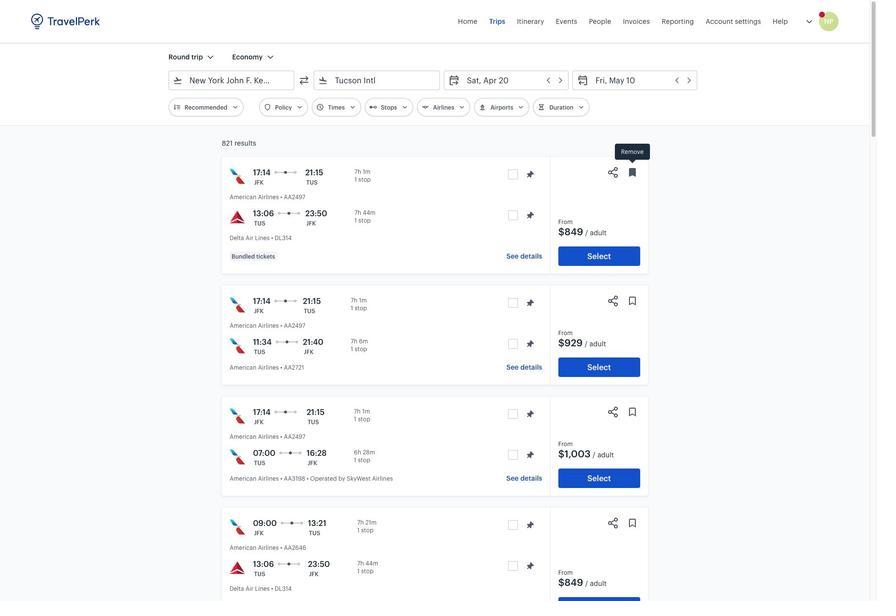 Task type: locate. For each thing, give the bounding box(es) containing it.
3 american airlines image from the top
[[230, 409, 245, 424]]

delta air lines image
[[230, 210, 245, 225]]

american airlines image for delta air lines image
[[230, 520, 245, 535]]

2 american airlines image from the top
[[230, 520, 245, 535]]

american airlines image
[[230, 169, 245, 184], [230, 520, 245, 535]]

tooltip
[[615, 144, 650, 165]]

american airlines image up delta air lines icon
[[230, 169, 245, 184]]

1 american airlines image from the top
[[230, 297, 245, 313]]

american airlines image
[[230, 297, 245, 313], [230, 338, 245, 354], [230, 409, 245, 424], [230, 449, 245, 465]]

1 american airlines image from the top
[[230, 169, 245, 184]]

1 vertical spatial american airlines image
[[230, 520, 245, 535]]

0 vertical spatial american airlines image
[[230, 169, 245, 184]]

Depart field
[[460, 73, 565, 88]]

american airlines image up delta air lines image
[[230, 520, 245, 535]]



Task type: describe. For each thing, give the bounding box(es) containing it.
From search field
[[183, 73, 282, 88]]

2 american airlines image from the top
[[230, 338, 245, 354]]

To search field
[[328, 73, 427, 88]]

Return field
[[589, 73, 693, 88]]

delta air lines image
[[230, 561, 245, 576]]

4 american airlines image from the top
[[230, 449, 245, 465]]

american airlines image for delta air lines icon
[[230, 169, 245, 184]]



Task type: vqa. For each thing, say whether or not it's contained in the screenshot.
Depart TEXT BOX
no



